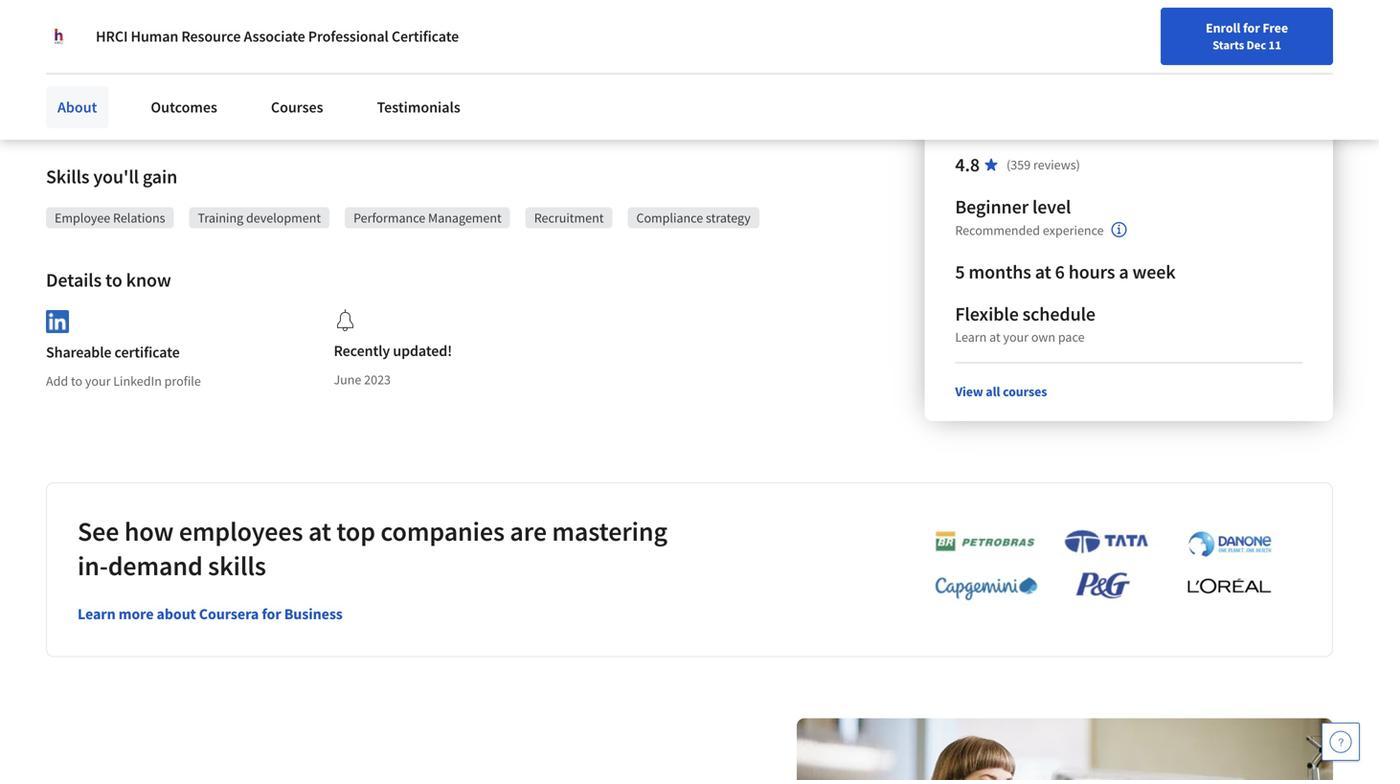 Task type: describe. For each thing, give the bounding box(es) containing it.
information about difficulty level pre-requisites. image
[[1112, 222, 1127, 238]]

hrci
[[96, 27, 128, 46]]

at for flexible schedule learn at your own pace
[[990, 329, 1001, 346]]

requirements
[[151, 20, 237, 39]]

recruit
[[358, 20, 400, 39]]

coursera
[[199, 605, 259, 624]]

recruitment
[[534, 209, 604, 227]]

training development
[[198, 209, 321, 227]]

courses link
[[259, 86, 335, 128]]

talent
[[117, 43, 155, 62]]

5 months at 6 hours a week
[[955, 260, 1176, 284]]

0 horizontal spatial your
[[85, 373, 111, 390]]

4.8
[[955, 153, 980, 177]]

add
[[46, 373, 68, 390]]

reviews)
[[1033, 156, 1080, 174]]

and for remuneration
[[403, 81, 427, 100]]

for inside evaluate the various benefits of total remuneration and technology for an organization
[[152, 104, 170, 123]]

recently
[[334, 341, 390, 361]]

for left business
[[262, 605, 281, 624]]

recommended
[[955, 222, 1040, 239]]

flexible schedule learn at your own pace
[[955, 302, 1096, 346]]

employee relations
[[55, 209, 165, 227]]

demand
[[108, 550, 203, 583]]

shareable
[[46, 343, 112, 362]]

for inside enroll for free starts dec 11
[[1243, 19, 1260, 36]]

updated!
[[393, 341, 452, 361]]

skills
[[46, 165, 90, 189]]

business
[[284, 605, 343, 624]]

outcomes
[[151, 98, 217, 117]]

techniques
[[268, 20, 339, 39]]

(359
[[1007, 156, 1031, 174]]

about link
[[46, 86, 109, 128]]

skills
[[208, 550, 266, 583]]

mastering
[[552, 515, 668, 549]]

top
[[337, 515, 375, 549]]

compliance strategy
[[636, 209, 751, 227]]

an inside explain the requirements and techniques to recruit and retain talent for an organization
[[179, 43, 195, 62]]

organization inside explain the requirements and techniques to recruit and retain talent for an organization
[[198, 43, 278, 62]]

evaluate
[[77, 81, 131, 100]]

gain
[[143, 165, 177, 189]]

for inside explain the requirements and techniques to recruit and retain talent for an organization
[[158, 43, 176, 62]]

learn inside flexible schedule learn at your own pace
[[955, 329, 987, 346]]

0 vertical spatial certificate
[[392, 27, 459, 46]]

free
[[1263, 19, 1288, 36]]

recently updated!
[[334, 341, 452, 361]]

all
[[986, 383, 1000, 401]]

resource
[[181, 27, 241, 46]]

to for know
[[105, 268, 122, 292]]

beginner
[[955, 195, 1029, 219]]

to inside explain the requirements and techniques to recruit and retain talent for an organization
[[342, 20, 355, 39]]

development
[[246, 209, 321, 227]]

you'll
[[93, 165, 139, 189]]

how
[[124, 515, 174, 549]]

are
[[510, 515, 547, 549]]

coursera enterprise logos image
[[906, 529, 1289, 612]]

employees
[[179, 515, 303, 549]]

view
[[955, 383, 983, 401]]

know
[[126, 268, 171, 292]]

flexible
[[955, 302, 1019, 326]]

and left techniques at the top of page
[[240, 20, 265, 39]]

testimonials
[[377, 98, 460, 117]]

see
[[78, 515, 119, 549]]

professional certificate - 5 course series
[[955, 74, 1277, 98]]

organization inside evaluate the various benefits of total remuneration and technology for an organization
[[192, 104, 272, 123]]

coursera image
[[23, 16, 145, 46]]

outcomes link
[[139, 86, 229, 128]]

explain
[[77, 20, 123, 39]]

june
[[334, 371, 361, 388]]

help center image
[[1329, 731, 1352, 754]]

view all courses link
[[955, 383, 1047, 401]]

pace
[[1058, 329, 1085, 346]]

1 vertical spatial 5
[[955, 260, 965, 284]]

linkedin
[[113, 373, 162, 390]]

starts
[[1213, 37, 1244, 53]]

compliance
[[636, 209, 703, 227]]

your inside flexible schedule learn at your own pace
[[1003, 329, 1029, 346]]

experience
[[1043, 222, 1104, 239]]

remuneration
[[312, 81, 400, 100]]

strategy
[[706, 209, 751, 227]]



Task type: locate. For each thing, give the bounding box(es) containing it.
2 horizontal spatial at
[[1035, 260, 1051, 284]]

2 horizontal spatial to
[[342, 20, 355, 39]]

explain the requirements and techniques to recruit and retain talent for an organization
[[77, 20, 431, 62]]

skills you'll gain
[[46, 165, 177, 189]]

to left the know
[[105, 268, 122, 292]]

hrci human resource associate professional certificate
[[96, 27, 459, 46]]

about
[[157, 605, 196, 624]]

benefits
[[208, 81, 260, 100]]

0 horizontal spatial certificate
[[392, 27, 459, 46]]

1 vertical spatial certificate
[[1060, 74, 1144, 98]]

the left the various
[[135, 81, 156, 100]]

menu item
[[1013, 19, 1136, 81]]

to left recruit
[[342, 20, 355, 39]]

details
[[46, 268, 102, 292]]

5
[[1158, 74, 1168, 98], [955, 260, 965, 284]]

an
[[179, 43, 195, 62], [173, 104, 189, 123]]

0 vertical spatial the
[[126, 20, 148, 39]]

6
[[1055, 260, 1065, 284]]

your down the shareable certificate
[[85, 373, 111, 390]]

at for see how employees at top companies are mastering in-demand skills
[[308, 515, 331, 549]]

more
[[119, 605, 154, 624]]

2023
[[364, 371, 391, 388]]

various
[[159, 81, 205, 100]]

certificate
[[114, 343, 180, 362]]

schedule
[[1023, 302, 1096, 326]]

and right recruit
[[403, 20, 428, 39]]

0 vertical spatial at
[[1035, 260, 1051, 284]]

at left top on the left
[[308, 515, 331, 549]]

for right talent
[[158, 43, 176, 62]]

certificate left -
[[1060, 74, 1144, 98]]

course
[[1171, 74, 1225, 98]]

1 vertical spatial learn
[[78, 605, 116, 624]]

performance management
[[354, 209, 502, 227]]

your left own
[[1003, 329, 1029, 346]]

an inside evaluate the various benefits of total remuneration and technology for an organization
[[173, 104, 189, 123]]

the for evaluate
[[135, 81, 156, 100]]

professional up (359
[[955, 74, 1056, 98]]

associate
[[244, 27, 305, 46]]

learn
[[955, 329, 987, 346], [78, 605, 116, 624]]

learn more about coursera for business
[[78, 605, 343, 624]]

total
[[279, 81, 309, 100]]

see how employees at top companies are mastering in-demand skills
[[78, 515, 668, 583]]

0 vertical spatial to
[[342, 20, 355, 39]]

for
[[1243, 19, 1260, 36], [158, 43, 176, 62], [152, 104, 170, 123], [262, 605, 281, 624]]

show notifications image
[[1157, 24, 1180, 47]]

an down the various
[[173, 104, 189, 123]]

about
[[57, 98, 97, 117]]

relations
[[113, 209, 165, 227]]

technology
[[77, 104, 149, 123]]

hours
[[1069, 260, 1115, 284]]

to right the add
[[71, 373, 82, 390]]

human
[[131, 27, 178, 46]]

1 horizontal spatial certificate
[[1060, 74, 1144, 98]]

0 vertical spatial an
[[179, 43, 195, 62]]

of
[[263, 81, 276, 100]]

0 vertical spatial professional
[[308, 27, 389, 46]]

retain
[[77, 43, 114, 62]]

week
[[1133, 260, 1176, 284]]

certificate
[[392, 27, 459, 46], [1060, 74, 1144, 98]]

profile
[[164, 373, 201, 390]]

for down the various
[[152, 104, 170, 123]]

0 horizontal spatial at
[[308, 515, 331, 549]]

11
[[1269, 37, 1281, 53]]

companies
[[381, 515, 505, 549]]

the for explain
[[126, 20, 148, 39]]

1 horizontal spatial professional
[[955, 74, 1056, 98]]

the up talent
[[126, 20, 148, 39]]

at
[[1035, 260, 1051, 284], [990, 329, 1001, 346], [308, 515, 331, 549]]

and for recruit
[[403, 20, 428, 39]]

5 right -
[[1158, 74, 1168, 98]]

1 vertical spatial the
[[135, 81, 156, 100]]

organization
[[198, 43, 278, 62], [192, 104, 272, 123]]

and right remuneration
[[403, 81, 427, 100]]

and
[[240, 20, 265, 39], [403, 20, 428, 39], [403, 81, 427, 100]]

1 vertical spatial to
[[105, 268, 122, 292]]

dec
[[1247, 37, 1266, 53]]

recommended experience
[[955, 222, 1104, 239]]

in-
[[78, 550, 108, 583]]

hrci image
[[46, 23, 73, 50]]

add to your linkedin profile
[[46, 373, 201, 390]]

0 horizontal spatial to
[[71, 373, 82, 390]]

enroll
[[1206, 19, 1241, 36]]

level
[[1032, 195, 1071, 219]]

a
[[1119, 260, 1129, 284]]

view all courses
[[955, 383, 1047, 401]]

the inside evaluate the various benefits of total remuneration and technology for an organization
[[135, 81, 156, 100]]

1 horizontal spatial to
[[105, 268, 122, 292]]

2 vertical spatial at
[[308, 515, 331, 549]]

0 horizontal spatial learn
[[78, 605, 116, 624]]

for up dec
[[1243, 19, 1260, 36]]

at inside see how employees at top companies are mastering in-demand skills
[[308, 515, 331, 549]]

enroll for free starts dec 11
[[1206, 19, 1288, 53]]

your
[[1003, 329, 1029, 346], [85, 373, 111, 390]]

1 horizontal spatial your
[[1003, 329, 1029, 346]]

1 vertical spatial at
[[990, 329, 1001, 346]]

details to know
[[46, 268, 171, 292]]

0 vertical spatial organization
[[198, 43, 278, 62]]

1 horizontal spatial learn
[[955, 329, 987, 346]]

None search field
[[273, 12, 589, 50]]

the inside explain the requirements and techniques to recruit and retain talent for an organization
[[126, 20, 148, 39]]

1 vertical spatial organization
[[192, 104, 272, 123]]

learn more about coursera for business link
[[78, 605, 343, 624]]

0 vertical spatial 5
[[1158, 74, 1168, 98]]

employee
[[55, 209, 110, 227]]

2 vertical spatial to
[[71, 373, 82, 390]]

learn left more
[[78, 605, 116, 624]]

own
[[1031, 329, 1056, 346]]

0 vertical spatial learn
[[955, 329, 987, 346]]

1 vertical spatial professional
[[955, 74, 1056, 98]]

to for your
[[71, 373, 82, 390]]

certificate up "testimonials" link
[[392, 27, 459, 46]]

at inside flexible schedule learn at your own pace
[[990, 329, 1001, 346]]

1 vertical spatial your
[[85, 373, 111, 390]]

1 horizontal spatial at
[[990, 329, 1001, 346]]

at left 6
[[1035, 260, 1051, 284]]

1 vertical spatial an
[[173, 104, 189, 123]]

courses
[[1003, 383, 1047, 401]]

testimonials link
[[365, 86, 472, 128]]

at down flexible
[[990, 329, 1001, 346]]

shareable certificate
[[46, 343, 180, 362]]

courses
[[271, 98, 323, 117]]

0 horizontal spatial 5
[[955, 260, 965, 284]]

organization down benefits
[[192, 104, 272, 123]]

performance
[[354, 209, 426, 227]]

professional up remuneration
[[308, 27, 389, 46]]

evaluate the various benefits of total remuneration and technology for an organization
[[77, 81, 430, 123]]

organization up benefits
[[198, 43, 278, 62]]

learn down flexible
[[955, 329, 987, 346]]

an down requirements
[[179, 43, 195, 62]]

0 vertical spatial your
[[1003, 329, 1029, 346]]

0 horizontal spatial professional
[[308, 27, 389, 46]]

5 left months
[[955, 260, 965, 284]]

-
[[1148, 74, 1154, 98]]

management
[[428, 209, 502, 227]]

1 horizontal spatial 5
[[1158, 74, 1168, 98]]

beginner level
[[955, 195, 1071, 219]]

and inside evaluate the various benefits of total remuneration and technology for an organization
[[403, 81, 427, 100]]



Task type: vqa. For each thing, say whether or not it's contained in the screenshot.
App
no



